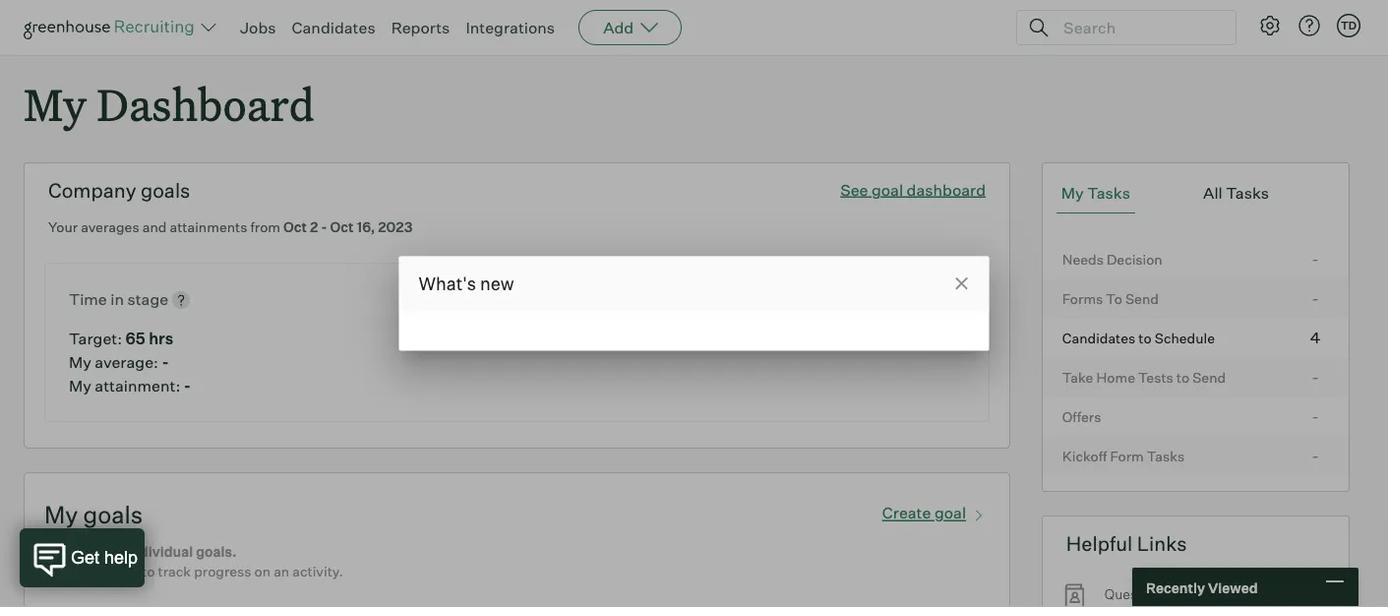 Task type: locate. For each thing, give the bounding box(es) containing it.
schedule
[[1155, 329, 1215, 347]]

goals
[[44, 563, 81, 580]]

add
[[603, 18, 634, 37]]

goal
[[872, 180, 904, 199], [935, 503, 967, 523]]

65
[[126, 329, 145, 349]]

goals for my goals
[[83, 500, 143, 530]]

0 horizontal spatial to
[[142, 563, 155, 580]]

candidates down forms to send
[[1063, 329, 1136, 347]]

send right to
[[1126, 290, 1159, 307]]

about
[[1172, 586, 1209, 603]]

your averages and attainments from oct 2 - oct 16, 2023
[[48, 219, 413, 236]]

dashboard
[[907, 180, 986, 199]]

goals.
[[196, 543, 237, 561]]

goals
[[141, 178, 190, 203], [83, 500, 143, 530]]

take
[[1063, 369, 1094, 386]]

2 vertical spatial to
[[142, 563, 155, 580]]

my
[[24, 75, 87, 133], [1062, 183, 1084, 203], [69, 353, 91, 372], [69, 376, 91, 396], [44, 500, 78, 530]]

tasks right all
[[1227, 183, 1270, 203]]

target: 65 hrs my average: - my attainment: -
[[69, 329, 191, 396]]

0 vertical spatial candidates
[[292, 18, 376, 37]]

0 horizontal spatial oct
[[284, 219, 307, 236]]

oct left 16,
[[330, 219, 354, 236]]

1 horizontal spatial goal
[[935, 503, 967, 523]]

tab list
[[1057, 173, 1336, 214]]

tasks inside my tasks button
[[1088, 183, 1131, 203]]

my tasks
[[1062, 183, 1131, 203]]

1 oct from the left
[[284, 219, 307, 236]]

create goal
[[883, 503, 967, 523]]

goal right see
[[872, 180, 904, 199]]

0 vertical spatial goals
[[141, 178, 190, 203]]

questions about jobs or
[[1105, 586, 1254, 607]]

my dashboard
[[24, 75, 315, 133]]

no
[[107, 543, 124, 561]]

1 horizontal spatial send
[[1193, 369, 1226, 386]]

candidates
[[292, 18, 376, 37], [1063, 329, 1136, 347]]

1 horizontal spatial oct
[[330, 219, 354, 236]]

1 vertical spatial goals
[[83, 500, 143, 530]]

all
[[1204, 183, 1223, 203]]

greenhouse recruiting image
[[24, 16, 201, 39]]

individual
[[127, 543, 193, 561]]

all tasks button
[[1199, 173, 1275, 214]]

see goal dashboard link
[[841, 180, 986, 199]]

-
[[321, 219, 327, 236], [1312, 249, 1320, 268], [1312, 288, 1320, 308], [162, 353, 169, 372], [1312, 367, 1320, 386], [184, 376, 191, 396], [1312, 406, 1320, 426], [1312, 446, 1320, 465]]

goals up and
[[141, 178, 190, 203]]

tests
[[1139, 369, 1174, 386]]

to
[[1107, 290, 1123, 307]]

kickoff
[[1063, 448, 1108, 465]]

1 vertical spatial candidates
[[1063, 329, 1136, 347]]

you have no individual goals. goals are used to track progress on an activity.
[[44, 543, 343, 580]]

my tasks button
[[1057, 173, 1136, 214]]

2 oct from the left
[[330, 219, 354, 236]]

integrations link
[[466, 18, 555, 37]]

1 horizontal spatial candidates
[[1063, 329, 1136, 347]]

0 horizontal spatial goal
[[872, 180, 904, 199]]

recently viewed
[[1147, 579, 1258, 596]]

1 vertical spatial goal
[[935, 503, 967, 523]]

my inside button
[[1062, 183, 1084, 203]]

0 horizontal spatial tasks
[[1088, 183, 1131, 203]]

0 horizontal spatial candidates
[[292, 18, 376, 37]]

goal right create
[[935, 503, 967, 523]]

track
[[158, 563, 191, 580]]

progress
[[194, 563, 252, 580]]

stage
[[127, 290, 168, 309]]

to
[[1139, 329, 1152, 347], [1177, 369, 1190, 386], [142, 563, 155, 580]]

to right tests
[[1177, 369, 1190, 386]]

send
[[1126, 290, 1159, 307], [1193, 369, 1226, 386]]

see goal dashboard
[[841, 180, 986, 199]]

1 vertical spatial to
[[1177, 369, 1190, 386]]

hrs
[[149, 329, 174, 349]]

candidates right jobs
[[292, 18, 376, 37]]

to down individual
[[142, 563, 155, 580]]

questions
[[1105, 586, 1169, 603]]

time
[[69, 290, 107, 309]]

tasks
[[1088, 183, 1131, 203], [1227, 183, 1270, 203], [1147, 448, 1185, 465]]

new
[[480, 273, 514, 295]]

1 horizontal spatial to
[[1139, 329, 1152, 347]]

take home tests to send
[[1063, 369, 1226, 386]]

needs
[[1063, 251, 1104, 268]]

average:
[[95, 353, 158, 372]]

tasks inside all tasks button
[[1227, 183, 1270, 203]]

tasks right "form"
[[1147, 448, 1185, 465]]

home
[[1097, 369, 1136, 386]]

16,
[[357, 219, 375, 236]]

oct
[[284, 219, 307, 236], [330, 219, 354, 236]]

0 vertical spatial goal
[[872, 180, 904, 199]]

my for tasks
[[1062, 183, 1084, 203]]

tasks up the needs decision
[[1088, 183, 1131, 203]]

oct left 2
[[284, 219, 307, 236]]

send down schedule
[[1193, 369, 1226, 386]]

my for goals
[[44, 500, 78, 530]]

to up take home tests to send
[[1139, 329, 1152, 347]]

0 vertical spatial send
[[1126, 290, 1159, 307]]

candidates for candidates
[[292, 18, 376, 37]]

goals up no
[[83, 500, 143, 530]]

2 horizontal spatial tasks
[[1227, 183, 1270, 203]]



Task type: describe. For each thing, give the bounding box(es) containing it.
goals for company goals
[[141, 178, 190, 203]]

an
[[274, 563, 290, 580]]

2 horizontal spatial to
[[1177, 369, 1190, 386]]

company
[[48, 178, 136, 203]]

configure image
[[1259, 14, 1282, 37]]

0 vertical spatial to
[[1139, 329, 1152, 347]]

what's new
[[419, 273, 514, 295]]

2023
[[378, 219, 413, 236]]

candidates link
[[292, 18, 376, 37]]

from
[[250, 219, 281, 236]]

create goal link
[[883, 499, 990, 523]]

0 horizontal spatial send
[[1126, 290, 1159, 307]]

activity.
[[293, 563, 343, 580]]

tasks for my tasks
[[1088, 183, 1131, 203]]

dashboard
[[97, 75, 315, 133]]

attainments
[[170, 219, 247, 236]]

forms to send
[[1063, 290, 1159, 307]]

reports link
[[391, 18, 450, 37]]

and
[[142, 219, 167, 236]]

jobs
[[1212, 586, 1238, 603]]

links
[[1137, 532, 1188, 556]]

helpful
[[1067, 532, 1133, 556]]

target:
[[69, 329, 122, 349]]

helpful links
[[1067, 532, 1188, 556]]

forms
[[1063, 290, 1104, 307]]

2
[[310, 219, 318, 236]]

all tasks
[[1204, 183, 1270, 203]]

needs decision
[[1063, 251, 1163, 268]]

time in
[[69, 290, 127, 309]]

viewed
[[1209, 579, 1258, 596]]

4
[[1311, 327, 1321, 347]]

kickoff form tasks
[[1063, 448, 1185, 465]]

integrations
[[466, 18, 555, 37]]

Search text field
[[1059, 13, 1218, 42]]

1 vertical spatial send
[[1193, 369, 1226, 386]]

averages
[[81, 219, 139, 236]]

what's
[[419, 273, 476, 295]]

candidates for candidates to schedule
[[1063, 329, 1136, 347]]

attainment:
[[95, 376, 180, 396]]

have
[[73, 543, 104, 561]]

1 horizontal spatial tasks
[[1147, 448, 1185, 465]]

add button
[[579, 10, 682, 45]]

my goals
[[44, 500, 143, 530]]

form
[[1111, 448, 1144, 465]]

recently
[[1147, 579, 1206, 596]]

to inside you have no individual goals. goals are used to track progress on an activity.
[[142, 563, 155, 580]]

jobs
[[240, 18, 276, 37]]

td button
[[1334, 10, 1365, 41]]

tab list containing my tasks
[[1057, 173, 1336, 214]]

offers
[[1063, 408, 1102, 425]]

decision
[[1107, 251, 1163, 268]]

company goals
[[48, 178, 190, 203]]

on
[[255, 563, 271, 580]]

my for dashboard
[[24, 75, 87, 133]]

reports
[[391, 18, 450, 37]]

goal for my goals
[[935, 503, 967, 523]]

used
[[107, 563, 139, 580]]

see
[[841, 180, 869, 199]]

your
[[48, 219, 78, 236]]

tasks for all tasks
[[1227, 183, 1270, 203]]

are
[[84, 563, 104, 580]]

goal for company goals
[[872, 180, 904, 199]]

you
[[44, 543, 70, 561]]

td button
[[1338, 14, 1361, 37]]

what's new dialog
[[399, 256, 990, 351]]

jobs link
[[240, 18, 276, 37]]

in
[[110, 290, 124, 309]]

or
[[1241, 586, 1254, 603]]

td
[[1341, 19, 1357, 32]]

candidates to schedule
[[1063, 329, 1215, 347]]

create
[[883, 503, 932, 523]]



Task type: vqa. For each thing, say whether or not it's contained in the screenshot.
the Target:
yes



